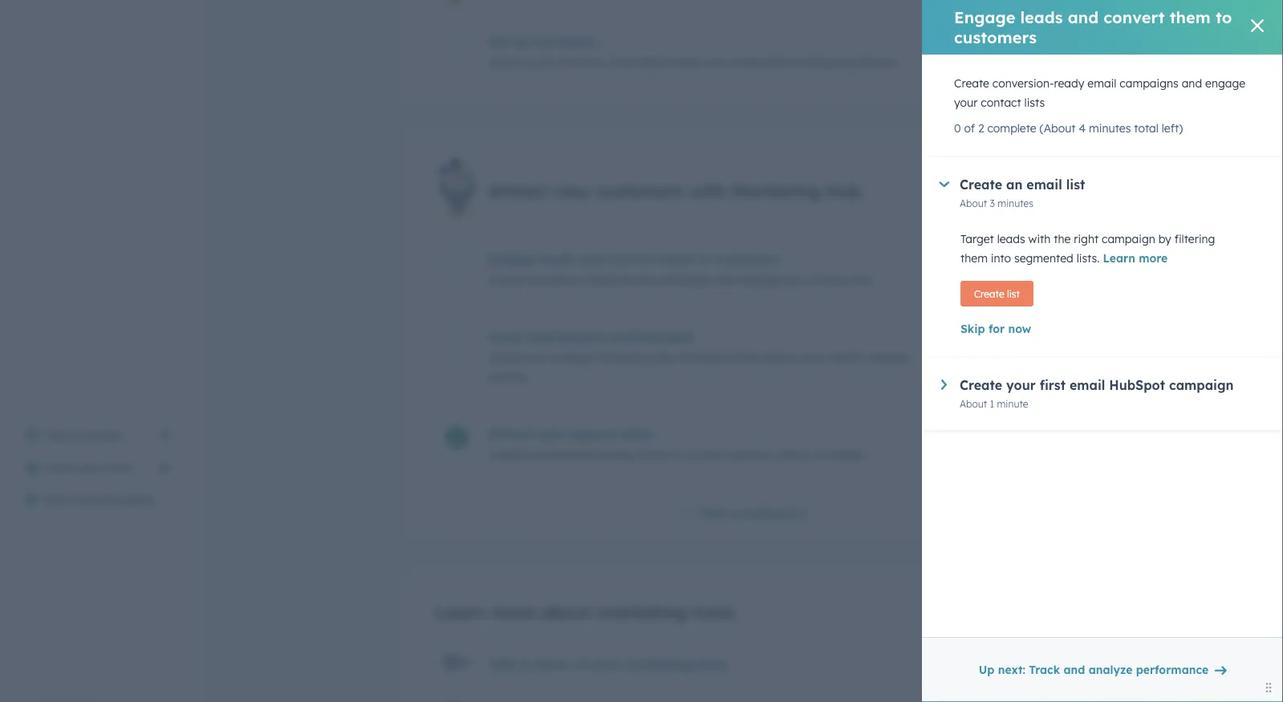 Task type: describe. For each thing, give the bounding box(es) containing it.
lists inside create conversion-ready email campaigns and engage your contact lists
[[1024, 96, 1045, 110]]

1 vertical spatial customers
[[595, 179, 684, 202]]

teammates,
[[640, 56, 703, 70]]

filtering
[[1175, 232, 1215, 246]]

start for start overview demo
[[45, 493, 71, 507]]

(about
[[1040, 121, 1076, 135]]

tracking
[[601, 350, 645, 364]]

contacts,
[[556, 56, 605, 70]]

more inside track and analyze performance install your hubspot tracking code, and learn more about your visitors' website activity
[[733, 350, 760, 364]]

track and analyze performance install your hubspot tracking code, and learn more about your visitors' website activity
[[488, 329, 909, 384]]

take a demo of your marketing tools
[[488, 656, 727, 672]]

complete
[[988, 121, 1037, 135]]

campaigns inside create conversion-ready email campaigns and engage your contact lists
[[1120, 76, 1179, 90]]

code,
[[648, 350, 677, 364]]

minutes inside "create an email list about 3 minutes"
[[998, 197, 1034, 209]]

hub
[[826, 179, 862, 202]]

hubspot inside set up the basics import your contacts, invite teammates, and understand hubspot properties
[[793, 56, 840, 70]]

take a demo of your marketing tools link
[[488, 656, 727, 672]]

campaign for hubspot
[[1169, 377, 1234, 393]]

to inside 'attract and capture leads create professional-looking forms to convert website visitors into leads'
[[671, 447, 682, 461]]

them inside the target leads with the right campaign by filtering them into segmented lists.
[[961, 251, 988, 265]]

a
[[522, 656, 531, 672]]

website inside 'attract and capture leads create professional-looking forms to convert website visitors into leads'
[[728, 447, 769, 461]]

invite
[[608, 56, 637, 70]]

team
[[106, 461, 133, 475]]

2
[[978, 121, 984, 135]]

forms
[[637, 447, 668, 461]]

hubspot inside track and analyze performance install your hubspot tracking code, and learn more about your visitors' website activity
[[551, 350, 598, 364]]

learn more button
[[1103, 249, 1168, 268]]

[object object] complete progress bar
[[933, 431, 1023, 435]]

0 horizontal spatial with
[[690, 179, 727, 202]]

minutes down segmented
[[1017, 272, 1053, 284]]

list inside create list link
[[1007, 288, 1020, 300]]

for
[[989, 322, 1005, 336]]

next:
[[998, 663, 1026, 677]]

hide completed (1) button
[[682, 504, 807, 524]]

0 of 2 complete (about 4 minutes total left)
[[954, 121, 1183, 135]]

properties
[[843, 56, 898, 70]]

0 horizontal spatial 4
[[1009, 272, 1015, 284]]

and inside set up the basics import your contacts, invite teammates, and understand hubspot properties
[[706, 56, 727, 70]]

campaign for right
[[1102, 232, 1155, 246]]

right
[[1074, 232, 1099, 246]]

target
[[961, 232, 994, 246]]

and inside engage leads and convert them to customers
[[1068, 7, 1099, 27]]

learn more
[[1103, 251, 1168, 265]]

set
[[488, 34, 509, 50]]

attract and capture leads create professional-looking forms to convert website visitors into leads
[[488, 426, 864, 461]]

about left 22 on the right of page
[[974, 350, 1001, 362]]

3
[[990, 197, 995, 209]]

email inside create your first email hubspot campaign about 1 minute
[[1070, 377, 1105, 393]]

plan
[[100, 429, 123, 443]]

email inside create conversion-ready email campaigns and engage your contact lists
[[1088, 76, 1117, 90]]

hide
[[700, 506, 726, 520]]

email inside engage leads and convert them to customers create conversion-ready email campaigns and engage your contact lists
[[622, 272, 651, 286]]

create list link
[[961, 281, 1034, 307]]

1 vertical spatial marketing
[[625, 656, 692, 672]]

up
[[513, 34, 529, 50]]

leads right visitors
[[836, 447, 864, 461]]

basics
[[558, 34, 598, 50]]

2 0% from the top
[[1039, 330, 1053, 342]]

website inside track and analyze performance install your hubspot tracking code, and learn more about your visitors' website activity
[[868, 350, 909, 364]]

4 inside engage leads and convert them to customers dialog
[[1079, 121, 1086, 135]]

attract new customers with marketing hub
[[488, 179, 862, 202]]

caret image
[[941, 380, 947, 390]]

your inside create conversion-ready email campaigns and engage your contact lists
[[954, 96, 978, 110]]

install
[[488, 350, 521, 364]]

convert for engage leads and convert them to customers create conversion-ready email campaigns and engage your contact lists
[[608, 251, 657, 267]]

lists.
[[1077, 251, 1100, 265]]

ready inside engage leads and convert them to customers create conversion-ready email campaigns and engage your contact lists
[[588, 272, 619, 286]]

1
[[990, 398, 994, 410]]

demo for overview
[[125, 493, 155, 507]]

22
[[1004, 350, 1015, 362]]

up next: track and analyze performance
[[979, 663, 1209, 677]]

create an email list about 3 minutes
[[960, 177, 1085, 209]]

set up the basics import your contacts, invite teammates, and understand hubspot properties
[[488, 34, 898, 70]]

link opens in a new window image
[[159, 430, 170, 441]]

an
[[1006, 177, 1023, 193]]

them for engage leads and convert them to customers
[[1170, 7, 1211, 27]]

view your plan link
[[16, 420, 180, 452]]

skip for now button
[[961, 319, 1245, 339]]

first
[[1040, 377, 1066, 393]]

analyze inside track and analyze performance install your hubspot tracking code, and learn more about your visitors' website activity
[[557, 329, 607, 345]]

hubspot inside create your first email hubspot campaign about 1 minute
[[1109, 377, 1165, 393]]

create for list
[[974, 288, 1004, 300]]

attract and capture leads button
[[488, 426, 923, 442]]

up next: track and analyze performance button
[[968, 654, 1237, 686]]

the inside the target leads with the right campaign by filtering them into segmented lists.
[[1054, 232, 1071, 246]]

the inside set up the basics import your contacts, invite teammates, and understand hubspot properties
[[533, 34, 554, 50]]

invite your team button
[[16, 452, 180, 484]]

hide completed (1)
[[700, 506, 807, 520]]

link opens in a new window image
[[159, 426, 170, 445]]

convert inside 'attract and capture leads create professional-looking forms to convert website visitors into leads'
[[685, 447, 725, 461]]

visitors'
[[825, 350, 865, 364]]

leads up the forms
[[619, 426, 653, 442]]

engage for engage leads and convert them to customers create conversion-ready email campaigns and engage your contact lists
[[488, 251, 537, 267]]

create for an
[[960, 177, 1002, 193]]

create your first email hubspot campaign about 1 minute
[[960, 377, 1234, 410]]

track and analyze performance button
[[488, 329, 923, 345]]

up
[[979, 663, 995, 677]]

start overview demo link
[[16, 484, 180, 516]]

take
[[488, 656, 519, 672]]

about inside create your first email hubspot campaign about 1 minute
[[960, 398, 987, 410]]

about inside "create an email list about 3 minutes"
[[960, 197, 987, 209]]

contact inside create conversion-ready email campaigns and engage your contact lists
[[981, 96, 1021, 110]]

understand
[[730, 56, 790, 70]]

learn
[[703, 350, 730, 364]]

target leads with the right campaign by filtering them into segmented lists.
[[961, 232, 1215, 265]]

skip for now
[[961, 322, 1032, 336]]

about up create list at right
[[979, 272, 1006, 284]]

contact inside engage leads and convert them to customers create conversion-ready email campaigns and engage your contact lists
[[810, 272, 850, 286]]

invite
[[45, 461, 76, 475]]

learn more about marketing tools
[[435, 601, 735, 623]]

segmented
[[1014, 251, 1074, 265]]

close image
[[1251, 19, 1264, 32]]

engage leads and convert them to customers dialog
[[922, 0, 1283, 702]]

caret image
[[939, 182, 950, 187]]

analyze inside up next: track and analyze performance button
[[1089, 663, 1133, 677]]

capture
[[566, 426, 615, 442]]

set up the basics button
[[488, 34, 923, 50]]

activity
[[488, 370, 528, 384]]

new
[[554, 179, 590, 202]]



Task type: locate. For each thing, give the bounding box(es) containing it.
and
[[1068, 7, 1099, 27], [706, 56, 727, 70], [1182, 76, 1202, 90], [579, 251, 604, 267], [716, 272, 736, 286], [528, 329, 553, 345], [680, 350, 700, 364], [537, 426, 562, 442], [1064, 663, 1085, 677]]

2 vertical spatial hubspot
[[1109, 377, 1165, 393]]

about left 3
[[960, 197, 987, 209]]

the
[[533, 34, 554, 50], [1054, 232, 1071, 246]]

of left 2
[[964, 121, 975, 135]]

create list
[[974, 288, 1020, 300]]

1 vertical spatial convert
[[608, 251, 657, 267]]

0 vertical spatial website
[[868, 350, 909, 364]]

track right the next:
[[1029, 663, 1060, 677]]

campaign inside create your first email hubspot campaign about 1 minute
[[1169, 377, 1234, 393]]

1 vertical spatial campaigns
[[654, 272, 713, 286]]

2 vertical spatial customers
[[715, 251, 781, 267]]

campaigns inside engage leads and convert them to customers create conversion-ready email campaigns and engage your contact lists
[[654, 272, 713, 286]]

100%
[[1029, 427, 1053, 439]]

tools
[[693, 601, 735, 623], [696, 656, 727, 672]]

1 horizontal spatial of
[[964, 121, 975, 135]]

0 vertical spatial 4
[[1079, 121, 1086, 135]]

1 horizontal spatial the
[[1054, 232, 1071, 246]]

1 attract from the top
[[488, 179, 549, 202]]

campaign inside the target leads with the right campaign by filtering them into segmented lists.
[[1102, 232, 1155, 246]]

0 vertical spatial convert
[[1104, 7, 1165, 27]]

contact up complete
[[981, 96, 1021, 110]]

learn inside button
[[1103, 251, 1135, 265]]

demo down team
[[125, 493, 155, 507]]

0 vertical spatial lists
[[1024, 96, 1045, 110]]

conversion- inside create conversion-ready email campaigns and engage your contact lists
[[993, 76, 1054, 90]]

minutes
[[1089, 121, 1131, 135], [998, 197, 1034, 209], [1017, 272, 1053, 284], [1017, 350, 1053, 362]]

create down about 4 minutes at top
[[974, 288, 1004, 300]]

start down invite
[[45, 493, 71, 507]]

campaigns up total
[[1120, 76, 1179, 90]]

1 vertical spatial engage
[[740, 272, 780, 286]]

create down start tasks
[[954, 76, 989, 90]]

1 horizontal spatial into
[[991, 251, 1011, 265]]

4 right (about at the top of the page
[[1079, 121, 1086, 135]]

and inside 'attract and capture leads create professional-looking forms to convert website visitors into leads'
[[537, 426, 562, 442]]

4
[[1079, 121, 1086, 135], [1009, 272, 1015, 284]]

create for your
[[960, 377, 1002, 393]]

about
[[763, 350, 795, 364], [541, 601, 592, 623]]

more down by
[[1139, 251, 1168, 265]]

1 horizontal spatial more
[[733, 350, 760, 364]]

0 horizontal spatial of
[[575, 656, 588, 672]]

1 horizontal spatial engage
[[954, 7, 1016, 27]]

attract for attract and capture leads create professional-looking forms to convert website visitors into leads
[[488, 426, 533, 442]]

0
[[954, 121, 961, 135]]

minutes left total
[[1089, 121, 1131, 135]]

4 up create list at right
[[1009, 272, 1015, 284]]

customers for engage leads and convert them to customers
[[954, 27, 1037, 47]]

into inside 'attract and capture leads create professional-looking forms to convert website visitors into leads'
[[813, 447, 833, 461]]

with up segmented
[[1029, 232, 1051, 246]]

to inside engage leads and convert them to customers
[[1216, 7, 1232, 27]]

to for engage leads and convert them to customers
[[1216, 7, 1232, 27]]

them down attract new customers with marketing hub
[[661, 251, 694, 267]]

hubspot down skip for now button
[[1109, 377, 1165, 393]]

hubspot left tracking
[[551, 350, 598, 364]]

professional-
[[527, 447, 595, 461]]

1 vertical spatial engage
[[488, 251, 537, 267]]

demo right a
[[535, 656, 571, 672]]

0 horizontal spatial start
[[45, 493, 71, 507]]

0% up about 4 minutes at top
[[1039, 252, 1053, 264]]

minutes right 22 on the right of page
[[1017, 350, 1053, 362]]

0 vertical spatial contact
[[981, 96, 1021, 110]]

2 horizontal spatial hubspot
[[1109, 377, 1165, 393]]

about inside track and analyze performance install your hubspot tracking code, and learn more about your visitors' website activity
[[763, 350, 795, 364]]

2 vertical spatial convert
[[685, 447, 725, 461]]

create for conversion-
[[954, 76, 989, 90]]

lists up visitors'
[[853, 272, 874, 286]]

performance inside button
[[1136, 663, 1209, 677]]

1 horizontal spatial contact
[[981, 96, 1021, 110]]

tasks
[[987, 43, 1016, 57]]

1 vertical spatial track
[[1029, 663, 1060, 677]]

leads for target leads with the right campaign by filtering them into segmented lists.
[[997, 232, 1025, 246]]

0 vertical spatial marketing
[[597, 601, 687, 623]]

0 vertical spatial more
[[1139, 251, 1168, 265]]

start inside button
[[956, 43, 984, 57]]

to left the close image
[[1216, 7, 1232, 27]]

website left visitors
[[728, 447, 769, 461]]

0% right now
[[1039, 330, 1053, 342]]

1 horizontal spatial with
[[1029, 232, 1051, 246]]

1 horizontal spatial website
[[868, 350, 909, 364]]

to for engage leads and convert them to customers create conversion-ready email campaigns and engage your contact lists
[[698, 251, 711, 267]]

email up 0 of 2 complete (about 4 minutes total left)
[[1088, 76, 1117, 90]]

more up the take
[[491, 601, 536, 623]]

with left marketing
[[690, 179, 727, 202]]

leads inside engage leads and convert them to customers create conversion-ready email campaigns and engage your contact lists
[[541, 251, 575, 267]]

of down learn more about marketing tools
[[575, 656, 588, 672]]

create inside create your first email hubspot campaign about 1 minute
[[960, 377, 1002, 393]]

list
[[1066, 177, 1085, 193], [1007, 288, 1020, 300]]

create up install
[[488, 272, 524, 286]]

engage
[[1205, 76, 1246, 90], [740, 272, 780, 286]]

0 vertical spatial start
[[956, 43, 984, 57]]

1 vertical spatial with
[[1029, 232, 1051, 246]]

0 horizontal spatial hubspot
[[551, 350, 598, 364]]

0 vertical spatial of
[[964, 121, 975, 135]]

start for start tasks
[[956, 43, 984, 57]]

leads inside engage leads and convert them to customers
[[1020, 7, 1063, 27]]

about left the 1
[[960, 398, 987, 410]]

1 horizontal spatial demo
[[535, 656, 571, 672]]

0 vertical spatial hubspot
[[793, 56, 840, 70]]

1 vertical spatial of
[[575, 656, 588, 672]]

customers
[[954, 27, 1037, 47], [595, 179, 684, 202], [715, 251, 781, 267]]

1 vertical spatial performance
[[1136, 663, 1209, 677]]

about 4 minutes
[[979, 272, 1053, 284]]

lists up complete
[[1024, 96, 1045, 110]]

1 horizontal spatial conversion-
[[993, 76, 1054, 90]]

1 vertical spatial demo
[[535, 656, 571, 672]]

start overview demo
[[45, 493, 155, 507]]

0 horizontal spatial learn
[[435, 601, 486, 623]]

list inside "create an email list about 3 minutes"
[[1066, 177, 1085, 193]]

start
[[956, 43, 984, 57], [45, 493, 71, 507]]

1 horizontal spatial list
[[1066, 177, 1085, 193]]

customers inside engage leads and convert them to customers
[[954, 27, 1037, 47]]

them inside engage leads and convert them to customers
[[1170, 7, 1211, 27]]

your inside button
[[79, 461, 103, 475]]

track up install
[[488, 329, 524, 345]]

into right visitors
[[813, 447, 833, 461]]

your inside create your first email hubspot campaign about 1 minute
[[1006, 377, 1036, 393]]

1 horizontal spatial ready
[[1054, 76, 1085, 90]]

import
[[488, 56, 526, 70]]

them
[[1170, 7, 1211, 27], [661, 251, 694, 267], [961, 251, 988, 265]]

campaigns
[[1120, 76, 1179, 90], [654, 272, 713, 286]]

engage inside engage leads and convert them to customers create conversion-ready email campaigns and engage your contact lists
[[740, 272, 780, 286]]

0 vertical spatial demo
[[125, 493, 155, 507]]

engage
[[954, 7, 1016, 27], [488, 251, 537, 267]]

0 vertical spatial analyze
[[557, 329, 607, 345]]

into inside the target leads with the right campaign by filtering them into segmented lists.
[[991, 251, 1011, 265]]

2 attract from the top
[[488, 426, 533, 442]]

0 vertical spatial performance
[[611, 329, 694, 345]]

email inside "create an email list about 3 minutes"
[[1027, 177, 1062, 193]]

more
[[1139, 251, 1168, 265], [733, 350, 760, 364], [491, 601, 536, 623]]

0 horizontal spatial the
[[533, 34, 554, 50]]

1 horizontal spatial engage
[[1205, 76, 1246, 90]]

1 horizontal spatial convert
[[685, 447, 725, 461]]

and inside create conversion-ready email campaigns and engage your contact lists
[[1182, 76, 1202, 90]]

1 horizontal spatial them
[[961, 251, 988, 265]]

0 vertical spatial tools
[[693, 601, 735, 623]]

attract left new
[[488, 179, 549, 202]]

into up about 4 minutes at top
[[991, 251, 1011, 265]]

them for engage leads and convert them to customers create conversion-ready email campaigns and engage your contact lists
[[661, 251, 694, 267]]

to
[[1216, 7, 1232, 27], [698, 251, 711, 267], [671, 447, 682, 461]]

track inside button
[[1029, 663, 1060, 677]]

the left right
[[1054, 232, 1071, 246]]

0 horizontal spatial ready
[[588, 272, 619, 286]]

to inside engage leads and convert them to customers create conversion-ready email campaigns and engage your contact lists
[[698, 251, 711, 267]]

email right the an
[[1027, 177, 1062, 193]]

0 horizontal spatial about
[[541, 601, 592, 623]]

1 vertical spatial conversion-
[[527, 272, 588, 286]]

campaign
[[1102, 232, 1155, 246], [1169, 377, 1234, 393]]

more for learn more about marketing tools
[[491, 601, 536, 623]]

create inside create conversion-ready email campaigns and engage your contact lists
[[954, 76, 989, 90]]

more inside button
[[1139, 251, 1168, 265]]

demo for a
[[535, 656, 571, 672]]

ready up tracking
[[588, 272, 619, 286]]

1 horizontal spatial campaign
[[1169, 377, 1234, 393]]

customers inside engage leads and convert them to customers create conversion-ready email campaigns and engage your contact lists
[[715, 251, 781, 267]]

0 horizontal spatial campaigns
[[654, 272, 713, 286]]

1 vertical spatial campaign
[[1169, 377, 1234, 393]]

email right first
[[1070, 377, 1105, 393]]

1 vertical spatial the
[[1054, 232, 1071, 246]]

marketing
[[732, 179, 821, 202]]

the right up
[[533, 34, 554, 50]]

attract inside 'attract and capture leads create professional-looking forms to convert website visitors into leads'
[[488, 426, 533, 442]]

completed
[[729, 506, 788, 520]]

create up the 1
[[960, 377, 1002, 393]]

by
[[1159, 232, 1172, 246]]

them left the close image
[[1170, 7, 1211, 27]]

leads up start tasks button
[[1020, 7, 1063, 27]]

1 vertical spatial more
[[733, 350, 760, 364]]

create
[[954, 76, 989, 90], [960, 177, 1002, 193], [488, 272, 524, 286], [974, 288, 1004, 300], [960, 377, 1002, 393], [488, 447, 524, 461]]

1 vertical spatial tools
[[696, 656, 727, 672]]

lists inside engage leads and convert them to customers create conversion-ready email campaigns and engage your contact lists
[[853, 272, 874, 286]]

contact
[[981, 96, 1021, 110], [810, 272, 850, 286]]

ready up 0 of 2 complete (about 4 minutes total left)
[[1054, 76, 1085, 90]]

hubspot left properties on the right top
[[793, 56, 840, 70]]

looking
[[595, 447, 634, 461]]

0 vertical spatial engage
[[954, 7, 1016, 27]]

skip
[[961, 322, 985, 336]]

1 vertical spatial into
[[813, 447, 833, 461]]

performance inside track and analyze performance install your hubspot tracking code, and learn more about your visitors' website activity
[[611, 329, 694, 345]]

create inside engage leads and convert them to customers create conversion-ready email campaigns and engage your contact lists
[[488, 272, 524, 286]]

1 horizontal spatial learn
[[1103, 251, 1135, 265]]

customers for engage leads and convert them to customers create conversion-ready email campaigns and engage your contact lists
[[715, 251, 781, 267]]

minute
[[997, 398, 1028, 410]]

engage for engage leads and convert them to customers
[[954, 7, 1016, 27]]

view your plan
[[45, 429, 123, 443]]

1 horizontal spatial customers
[[715, 251, 781, 267]]

create left professional- in the left bottom of the page
[[488, 447, 524, 461]]

1 vertical spatial 0%
[[1039, 330, 1053, 342]]

0 horizontal spatial lists
[[853, 272, 874, 286]]

0 vertical spatial the
[[533, 34, 554, 50]]

0 horizontal spatial customers
[[595, 179, 684, 202]]

2 vertical spatial more
[[491, 601, 536, 623]]

engage leads and convert them to customers
[[954, 7, 1232, 47]]

0 vertical spatial engage
[[1205, 76, 1246, 90]]

1 vertical spatial ready
[[588, 272, 619, 286]]

1 horizontal spatial about
[[763, 350, 795, 364]]

0 vertical spatial learn
[[1103, 251, 1135, 265]]

list down about 4 minutes at top
[[1007, 288, 1020, 300]]

leads down new
[[541, 251, 575, 267]]

create up 3
[[960, 177, 1002, 193]]

about up take a demo of your marketing tools
[[541, 601, 592, 623]]

about 22 minutes
[[974, 350, 1053, 362]]

visitors
[[772, 447, 810, 461]]

list up right
[[1066, 177, 1085, 193]]

minutes down the an
[[998, 197, 1034, 209]]

website right visitors'
[[868, 350, 909, 364]]

to right the forms
[[671, 447, 682, 461]]

create conversion-ready email campaigns and engage your contact lists
[[954, 76, 1246, 110]]

leads right target
[[997, 232, 1025, 246]]

learn for learn more about marketing tools
[[435, 601, 486, 623]]

0 horizontal spatial engage
[[740, 272, 780, 286]]

engage leads and convert them to customers button
[[488, 251, 923, 267]]

1 vertical spatial hubspot
[[551, 350, 598, 364]]

about right learn
[[763, 350, 795, 364]]

them inside engage leads and convert them to customers create conversion-ready email campaigns and engage your contact lists
[[661, 251, 694, 267]]

with inside the target leads with the right campaign by filtering them into segmented lists.
[[1029, 232, 1051, 246]]

create inside 'attract and capture leads create professional-looking forms to convert website visitors into leads'
[[488, 447, 524, 461]]

start tasks button
[[936, 34, 1053, 66]]

email down the engage leads and convert them to customers button
[[622, 272, 651, 286]]

total
[[1134, 121, 1159, 135]]

more right learn
[[733, 350, 760, 364]]

2 horizontal spatial more
[[1139, 251, 1168, 265]]

engage inside create conversion-ready email campaigns and engage your contact lists
[[1205, 76, 1246, 90]]

0 vertical spatial to
[[1216, 7, 1232, 27]]

contact up visitors'
[[810, 272, 850, 286]]

to down attract new customers with marketing hub
[[698, 251, 711, 267]]

ready
[[1054, 76, 1085, 90], [588, 272, 619, 286]]

1 horizontal spatial campaigns
[[1120, 76, 1179, 90]]

into
[[991, 251, 1011, 265], [813, 447, 833, 461]]

0 horizontal spatial to
[[671, 447, 682, 461]]

create inside "create an email list about 3 minutes"
[[960, 177, 1002, 193]]

now
[[1008, 322, 1032, 336]]

attract
[[488, 179, 549, 202], [488, 426, 533, 442]]

1 horizontal spatial 4
[[1079, 121, 1086, 135]]

leads for engage leads and convert them to customers
[[1020, 7, 1063, 27]]

1 horizontal spatial performance
[[1136, 663, 1209, 677]]

engage leads and convert them to customers create conversion-ready email campaigns and engage your contact lists
[[488, 251, 874, 286]]

conversion- inside engage leads and convert them to customers create conversion-ready email campaigns and engage your contact lists
[[527, 272, 588, 286]]

0 vertical spatial 0%
[[1039, 252, 1053, 264]]

convert
[[1104, 7, 1165, 27], [608, 251, 657, 267], [685, 447, 725, 461]]

1 horizontal spatial start
[[956, 43, 984, 57]]

attract up professional- in the left bottom of the page
[[488, 426, 533, 442]]

left)
[[1162, 121, 1183, 135]]

your inside set up the basics import your contacts, invite teammates, and understand hubspot properties
[[529, 56, 553, 70]]

them down target
[[961, 251, 988, 265]]

convert inside engage leads and convert them to customers create conversion-ready email campaigns and engage your contact lists
[[608, 251, 657, 267]]

engage inside engage leads and convert them to customers
[[954, 7, 1016, 27]]

leads for engage leads and convert them to customers create conversion-ready email campaigns and engage your contact lists
[[541, 251, 575, 267]]

of
[[964, 121, 975, 135], [575, 656, 588, 672]]

campaigns down the engage leads and convert them to customers button
[[654, 272, 713, 286]]

analyze
[[557, 329, 607, 345], [1089, 663, 1133, 677]]

0 horizontal spatial analyze
[[557, 329, 607, 345]]

demo
[[125, 493, 155, 507], [535, 656, 571, 672]]

view
[[45, 429, 70, 443]]

0 vertical spatial customers
[[954, 27, 1037, 47]]

of inside engage leads and convert them to customers dialog
[[964, 121, 975, 135]]

0 vertical spatial campaigns
[[1120, 76, 1179, 90]]

1 horizontal spatial hubspot
[[793, 56, 840, 70]]

overview
[[75, 493, 122, 507]]

about
[[960, 197, 987, 209], [979, 272, 1006, 284], [974, 350, 1001, 362], [960, 398, 987, 410]]

learn for learn more
[[1103, 251, 1135, 265]]

conversion-
[[993, 76, 1054, 90], [527, 272, 588, 286]]

1 vertical spatial to
[[698, 251, 711, 267]]

your
[[529, 56, 553, 70], [954, 96, 978, 110], [783, 272, 807, 286], [524, 350, 548, 364], [798, 350, 821, 364], [1006, 377, 1036, 393], [74, 429, 97, 443], [79, 461, 103, 475], [592, 656, 621, 672]]

more for learn more
[[1139, 251, 1168, 265]]

1 horizontal spatial track
[[1029, 663, 1060, 677]]

1 vertical spatial 4
[[1009, 272, 1015, 284]]

1 vertical spatial contact
[[810, 272, 850, 286]]

1 0% from the top
[[1039, 252, 1053, 264]]

start left "tasks"
[[956, 43, 984, 57]]

track inside track and analyze performance install your hubspot tracking code, and learn more about your visitors' website activity
[[488, 329, 524, 345]]

1 vertical spatial start
[[45, 493, 71, 507]]

and inside button
[[1064, 663, 1085, 677]]

engage inside engage leads and convert them to customers create conversion-ready email campaigns and engage your contact lists
[[488, 251, 537, 267]]

1 horizontal spatial analyze
[[1089, 663, 1133, 677]]

start tasks
[[956, 43, 1016, 57]]

attract for attract new customers with marketing hub
[[488, 179, 549, 202]]

convert inside engage leads and convert them to customers
[[1104, 7, 1165, 27]]

ready inside create conversion-ready email campaigns and engage your contact lists
[[1054, 76, 1085, 90]]

0 vertical spatial list
[[1066, 177, 1085, 193]]

0 vertical spatial into
[[991, 251, 1011, 265]]

1 vertical spatial lists
[[853, 272, 874, 286]]

leads inside the target leads with the right campaign by filtering them into segmented lists.
[[997, 232, 1025, 246]]

1 vertical spatial analyze
[[1089, 663, 1133, 677]]

your inside engage leads and convert them to customers create conversion-ready email campaigns and engage your contact lists
[[783, 272, 807, 286]]

(1)
[[792, 506, 807, 520]]

1 horizontal spatial lists
[[1024, 96, 1045, 110]]

performance
[[611, 329, 694, 345], [1136, 663, 1209, 677]]

invite your team
[[45, 461, 133, 475]]

1 vertical spatial about
[[541, 601, 592, 623]]

0 horizontal spatial track
[[488, 329, 524, 345]]

0 horizontal spatial engage
[[488, 251, 537, 267]]

convert for engage leads and convert them to customers
[[1104, 7, 1165, 27]]

2 vertical spatial to
[[671, 447, 682, 461]]



Task type: vqa. For each thing, say whether or not it's contained in the screenshot.
progresses.
no



